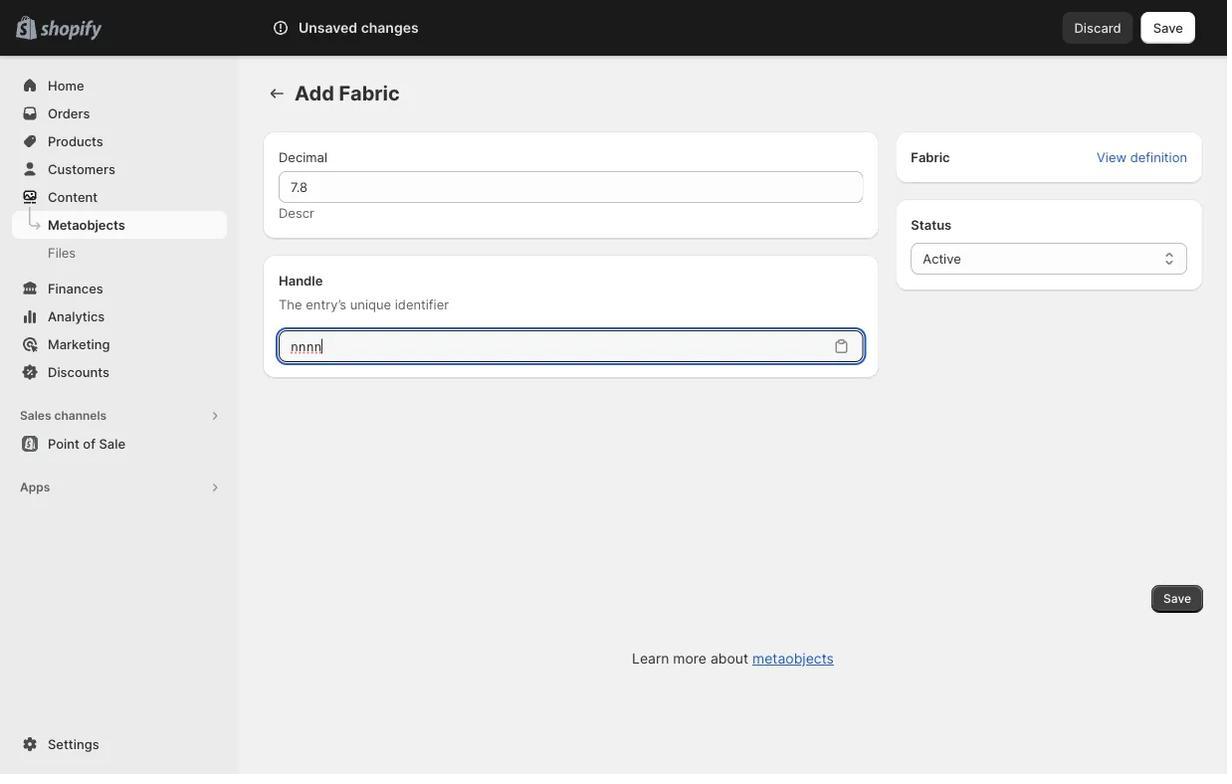 Task type: vqa. For each thing, say whether or not it's contained in the screenshot.
My Store icon at the top left of page
no



Task type: describe. For each thing, give the bounding box(es) containing it.
unsaved changes
[[299, 19, 419, 36]]

point of sale button
[[0, 430, 239, 458]]

point of sale
[[48, 436, 125, 452]]

decimal
[[279, 149, 328, 165]]

point
[[48, 436, 80, 452]]

sales channels
[[20, 409, 107, 423]]

apps
[[20, 480, 50, 495]]

channels
[[54, 409, 107, 423]]

files link
[[12, 239, 227, 267]]

analytics link
[[12, 303, 227, 331]]

about
[[711, 651, 749, 668]]

view definition
[[1097, 149, 1188, 165]]

finances link
[[12, 275, 227, 303]]

marketing link
[[12, 331, 227, 358]]

entry's
[[306, 297, 347, 312]]

products link
[[12, 127, 227, 155]]

customers
[[48, 161, 115, 177]]

view
[[1097, 149, 1127, 165]]

files
[[48, 245, 76, 260]]

1 vertical spatial save button
[[1152, 585, 1204, 613]]

sales channels button
[[12, 402, 227, 430]]

handle the entry's unique identifier
[[279, 273, 449, 312]]

orders
[[48, 106, 90, 121]]

apps button
[[12, 474, 227, 502]]

add fabric
[[295, 81, 400, 106]]

sales
[[20, 409, 51, 423]]

active
[[923, 251, 962, 266]]

search button
[[325, 12, 903, 44]]

settings link
[[12, 731, 227, 759]]

handle
[[279, 273, 323, 288]]

search
[[357, 20, 400, 35]]

changes
[[361, 19, 419, 36]]

home link
[[12, 72, 227, 100]]

home
[[48, 78, 84, 93]]

finances
[[48, 281, 103, 296]]

0 horizontal spatial fabric
[[339, 81, 400, 106]]

content link
[[12, 183, 227, 211]]

add
[[295, 81, 334, 106]]

sale
[[99, 436, 125, 452]]

of
[[83, 436, 96, 452]]

learn
[[632, 651, 669, 668]]

the
[[279, 297, 302, 312]]



Task type: locate. For each thing, give the bounding box(es) containing it.
discounts link
[[12, 358, 227, 386]]

view definition link
[[1085, 143, 1200, 171]]

point of sale link
[[12, 430, 227, 458]]

content
[[48, 189, 98, 205]]

fabric right add
[[339, 81, 400, 106]]

None text field
[[279, 171, 864, 203]]

learn more about metaobjects
[[632, 651, 834, 668]]

discounts
[[48, 364, 109, 380]]

marketing
[[48, 337, 110, 352]]

None text field
[[279, 331, 828, 362]]

shopify image
[[40, 20, 102, 40]]

orders link
[[12, 100, 227, 127]]

descr
[[279, 205, 314, 221]]

discard button
[[1063, 12, 1134, 44]]

0 vertical spatial fabric
[[339, 81, 400, 106]]

products
[[48, 133, 103, 149]]

0 vertical spatial save
[[1154, 20, 1184, 35]]

metaobjects
[[753, 651, 834, 668]]

discard
[[1075, 20, 1122, 35]]

analytics
[[48, 309, 105, 324]]

save button
[[1142, 12, 1196, 44], [1152, 585, 1204, 613]]

unsaved
[[299, 19, 358, 36]]

1 vertical spatial save
[[1164, 592, 1192, 606]]

settings
[[48, 737, 99, 752]]

metaobjects link
[[753, 651, 834, 668]]

fabric up status
[[911, 149, 950, 165]]

identifier
[[395, 297, 449, 312]]

customers link
[[12, 155, 227, 183]]

1 horizontal spatial fabric
[[911, 149, 950, 165]]

unique
[[350, 297, 391, 312]]

1 vertical spatial fabric
[[911, 149, 950, 165]]

status
[[911, 217, 952, 232]]

metaobjects link
[[12, 211, 227, 239]]

definition
[[1131, 149, 1188, 165]]

0 vertical spatial save button
[[1142, 12, 1196, 44]]

more
[[673, 651, 707, 668]]

metaobjects
[[48, 217, 125, 232]]

fabric
[[339, 81, 400, 106], [911, 149, 950, 165]]

save
[[1154, 20, 1184, 35], [1164, 592, 1192, 606]]



